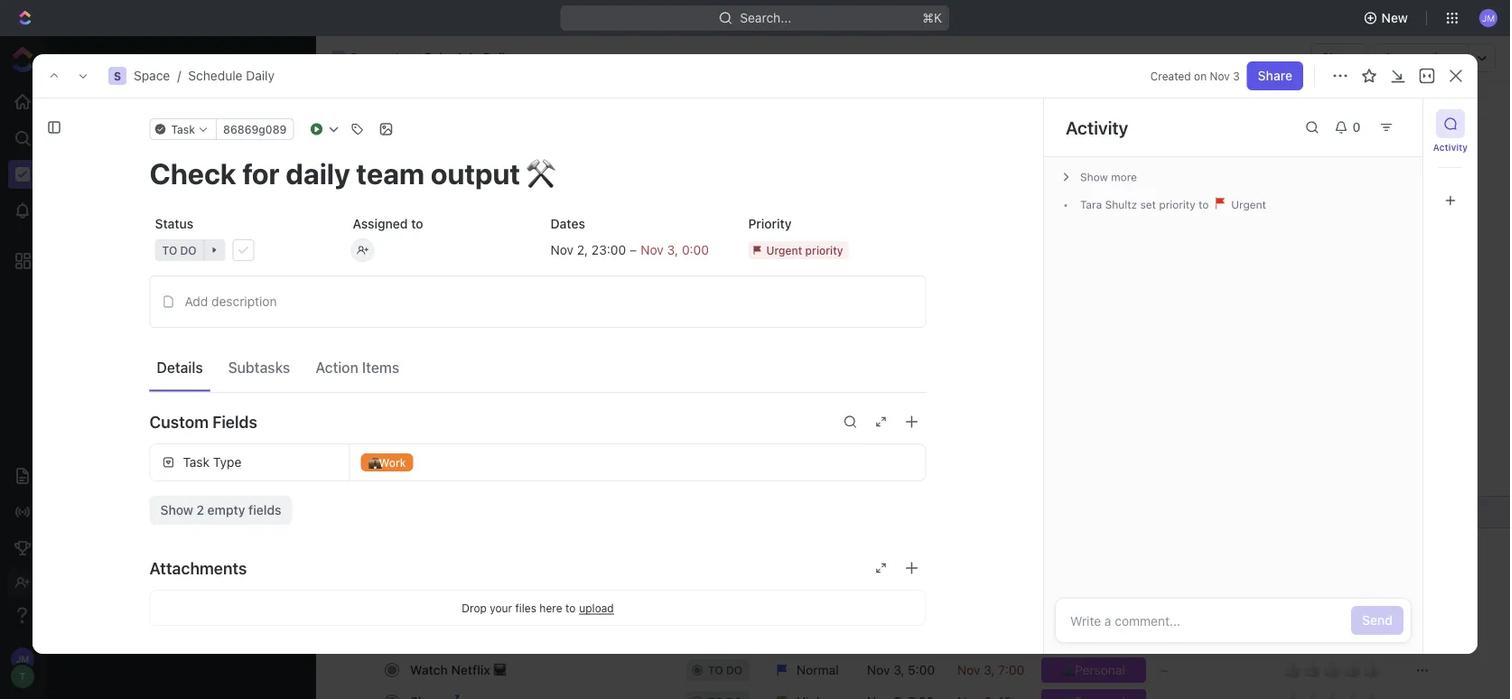 Task type: locate. For each thing, give the bounding box(es) containing it.
2 vertical spatial schedule daily
[[107, 228, 188, 241]]

do
[[180, 244, 197, 256]]

yoga
[[410, 314, 440, 329]]

created on nov 3
[[1150, 70, 1240, 82]]

1 vertical spatial add
[[185, 294, 208, 309]]

space
[[350, 50, 386, 65], [134, 68, 170, 83], [112, 165, 147, 178], [145, 290, 180, 304]]

to do
[[162, 244, 197, 256]]

custom fields button
[[149, 400, 926, 443]]

0 vertical spatial add
[[1380, 116, 1403, 131]]

2 left empty
[[196, 503, 204, 517]]

0 horizontal spatial s
[[114, 70, 121, 82]]

send
[[1362, 613, 1393, 628]]

1 horizontal spatial all
[[451, 378, 465, 392]]

, left 0:00
[[675, 242, 678, 257]]

priority inside task sidebar content section
[[1159, 198, 1196, 211]]

new button
[[1356, 4, 1419, 33]]

space, , element
[[331, 51, 346, 65], [108, 67, 126, 85]]

1 horizontal spatial s
[[336, 52, 342, 63]]

3 right 'created'
[[1233, 70, 1240, 82]]

spaces
[[61, 84, 104, 99], [119, 391, 162, 406]]

all right check
[[451, 378, 465, 392]]

1 horizontal spatial priority
[[1159, 198, 1196, 211]]

apply revisions to designs based on feedback from supervisor ⚒️ link
[[406, 467, 797, 493]]

– button
[[1150, 590, 1273, 623], [1150, 622, 1273, 654], [1150, 653, 1273, 686]]

schedule up daily calendar link
[[359, 108, 467, 138]]

schedule daily link
[[401, 47, 517, 69], [188, 68, 275, 83], [77, 219, 290, 249]]

0 horizontal spatial 2
[[196, 503, 204, 517]]

0 vertical spatial /
[[394, 50, 398, 65]]

drop your files here to upload
[[462, 601, 614, 614]]

activity inside task sidebar navigation tab list
[[1433, 142, 1468, 152]]

status
[[155, 216, 193, 231]]

all for check
[[451, 378, 465, 392]]

share for left "share" button
[[1258, 68, 1292, 83]]

on right 'created'
[[1194, 70, 1207, 82]]

favorites button
[[61, 51, 115, 66]]

spaces up custom
[[119, 391, 162, 406]]

1 vertical spatial show
[[160, 503, 193, 517]]

task left type
[[183, 455, 210, 470]]

s inside s space /
[[336, 52, 342, 63]]

0 vertical spatial schedule daily
[[424, 50, 512, 65]]

0 horizontal spatial /
[[177, 68, 181, 83]]

priority
[[1159, 198, 1196, 211], [805, 244, 843, 256]]

0 horizontal spatial ⚒️
[[620, 378, 633, 392]]

⚒️ right channels at the left of page
[[620, 378, 633, 392]]

2 left the 23:00
[[577, 242, 584, 257]]

nov right the 23:00
[[641, 242, 664, 257]]

share button
[[1311, 43, 1367, 72], [1247, 61, 1303, 90]]

1 vertical spatial 2
[[196, 503, 204, 517]]

set
[[1140, 198, 1156, 211]]

jm button
[[1474, 4, 1503, 33]]

activity down add task 'button'
[[1433, 142, 1468, 152]]

daily calendar link
[[379, 163, 470, 188]]

0:00
[[682, 242, 709, 257]]

schedule right s space / in the left of the page
[[424, 50, 479, 65]]

show inside dropdown button
[[1080, 171, 1108, 183]]

show inside custom fields element
[[160, 503, 193, 517]]

activity inside task sidebar content section
[[1066, 117, 1128, 138]]

spaces down favorites
[[61, 84, 104, 99]]

1 horizontal spatial ,
[[675, 242, 678, 257]]

exercise
[[472, 599, 522, 614]]

add inside 'button'
[[185, 294, 208, 309]]

priority inside dropdown button
[[805, 244, 843, 256]]

afterwork exercise 💪 link
[[406, 593, 672, 620]]

search...
[[740, 10, 792, 25]]

0 horizontal spatial activity
[[1066, 117, 1128, 138]]

space link down the everything link
[[112, 157, 285, 186]]

0 horizontal spatial on
[[610, 472, 625, 487]]

add right 0
[[1380, 116, 1403, 131]]

task
[[1407, 116, 1434, 131], [171, 123, 195, 135], [183, 455, 210, 470]]

activity up show more
[[1066, 117, 1128, 138]]

task up customize
[[1407, 116, 1434, 131]]

⚒️
[[620, 378, 633, 392], [785, 472, 797, 487]]

custom
[[149, 412, 209, 431]]

add inside 'button'
[[1380, 116, 1403, 131]]

to right here
[[565, 601, 576, 614]]

0 vertical spatial show
[[1080, 171, 1108, 183]]

1 vertical spatial priority
[[805, 244, 843, 256]]

on right based at the left of the page
[[610, 472, 625, 487]]

share button down new button
[[1311, 43, 1367, 72]]

💼work
[[368, 456, 406, 469]]

1 horizontal spatial add
[[1380, 116, 1403, 131]]

watch
[[410, 662, 448, 677]]

0 vertical spatial 2
[[577, 242, 584, 257]]

1 vertical spatial share
[[1258, 68, 1292, 83]]

assigned to
[[353, 216, 423, 231]]

show 2 empty fields
[[160, 503, 281, 517]]

task sidebar navigation tab list
[[1431, 109, 1470, 215]]

1 vertical spatial on
[[610, 472, 625, 487]]

your
[[490, 601, 512, 614]]

share up '0' dropdown button
[[1321, 50, 1356, 65]]

3 left 0:00
[[667, 242, 675, 257]]

urgent
[[766, 244, 802, 256]]

0 vertical spatial activity
[[1066, 117, 1128, 138]]

priority right set
[[1159, 198, 1196, 211]]

share right the 'created on nov 3'
[[1258, 68, 1292, 83]]

items
[[362, 359, 399, 376]]

0 horizontal spatial spaces
[[61, 84, 104, 99]]

dates
[[550, 216, 585, 231]]

add description
[[185, 294, 277, 309]]

task down space / schedule daily
[[171, 123, 195, 135]]

2
[[577, 242, 584, 257], [196, 503, 204, 517]]

check
[[410, 378, 448, 392]]

task sidebar content section
[[1040, 98, 1422, 654]]

to left the designs
[[504, 472, 517, 487]]

set priority to
[[1137, 198, 1212, 211]]

new
[[1381, 10, 1408, 25]]

1 vertical spatial ⚒️
[[785, 472, 797, 487]]

schedule
[[424, 50, 479, 65], [188, 68, 242, 83], [359, 108, 467, 138], [107, 228, 157, 241]]

add
[[1380, 116, 1403, 131], [185, 294, 208, 309]]

fields
[[212, 412, 257, 431]]

action items
[[315, 359, 399, 376]]

1 horizontal spatial spaces
[[119, 391, 162, 406]]

add up observatory link
[[185, 294, 208, 309]]

1 horizontal spatial 2
[[577, 242, 584, 257]]

0 horizontal spatial ,
[[584, 242, 588, 257]]

0 vertical spatial priority
[[1159, 198, 1196, 211]]

1 vertical spatial spaces
[[119, 391, 162, 406]]

priority for set
[[1159, 198, 1196, 211]]

space link
[[134, 68, 170, 83], [112, 157, 285, 186]]

schedule up task dropdown button
[[188, 68, 242, 83]]

to left 'do'
[[162, 244, 177, 256]]

2 – button from the top
[[1150, 622, 1273, 654]]

feedback
[[628, 472, 683, 487]]

0 horizontal spatial share
[[1258, 68, 1292, 83]]

task inside dropdown button
[[171, 123, 195, 135]]

attachments button
[[149, 546, 926, 590]]

1 horizontal spatial show
[[1080, 171, 1108, 183]]

everything
[[89, 133, 151, 148]]

space link up task dropdown button
[[134, 68, 170, 83]]

–
[[630, 242, 637, 257], [1161, 599, 1168, 614], [1161, 630, 1168, 645], [1161, 662, 1168, 677]]

1 vertical spatial s
[[114, 70, 121, 82]]

shultz
[[1105, 198, 1137, 211]]

show for show more
[[1080, 171, 1108, 183]]

1 horizontal spatial 3
[[1233, 70, 1240, 82]]

watch netflix 📺 link
[[406, 657, 672, 683]]

1 horizontal spatial space, , element
[[331, 51, 346, 65]]

show
[[1080, 171, 1108, 183], [160, 503, 193, 517]]

0 horizontal spatial all
[[103, 391, 116, 406]]

0 horizontal spatial 3
[[667, 242, 675, 257]]

,
[[584, 242, 588, 257], [675, 242, 678, 257]]

nov down 'dates'
[[550, 242, 574, 257]]

0 button
[[1327, 113, 1372, 142]]

team space
[[112, 290, 180, 304]]

all right view
[[103, 391, 116, 406]]

2 , from the left
[[675, 242, 678, 257]]

1 horizontal spatial on
[[1194, 70, 1207, 82]]

⚒️ right supervisor
[[785, 472, 797, 487]]

view all spaces
[[71, 391, 162, 406]]

0 horizontal spatial priority
[[805, 244, 843, 256]]

apply revisions to designs based on feedback from supervisor ⚒️
[[410, 472, 797, 487]]

calendar
[[416, 168, 470, 182]]

0 vertical spatial space, , element
[[331, 51, 346, 65]]

1 – button from the top
[[1150, 590, 1273, 623]]

1 horizontal spatial ⚒️
[[785, 472, 797, 487]]

0 horizontal spatial show
[[160, 503, 193, 517]]

0 horizontal spatial add
[[185, 294, 208, 309]]

1 horizontal spatial activity
[[1433, 142, 1468, 152]]

2 horizontal spatial nov
[[1210, 70, 1230, 82]]

team
[[112, 290, 142, 304]]

0 horizontal spatial space, , element
[[108, 67, 126, 85]]

, left the 23:00
[[584, 242, 588, 257]]

task for task type
[[183, 455, 210, 470]]

team space link
[[112, 283, 285, 312]]

on
[[1194, 70, 1207, 82], [610, 472, 625, 487]]

add task
[[1380, 116, 1434, 131]]

show left empty
[[160, 503, 193, 517]]

0 horizontal spatial nov
[[550, 242, 574, 257]]

to down show more dropdown button
[[1199, 198, 1209, 211]]

2 inside custom fields element
[[196, 503, 204, 517]]

0 vertical spatial on
[[1194, 70, 1207, 82]]

0 vertical spatial share
[[1321, 50, 1356, 65]]

share button right the 'created on nov 3'
[[1247, 61, 1303, 90]]

0 vertical spatial s
[[336, 52, 342, 63]]

task inside custom fields element
[[183, 455, 210, 470]]

jm
[[1482, 12, 1495, 23]]

1 , from the left
[[584, 242, 588, 257]]

show up tara
[[1080, 171, 1108, 183]]

share
[[1321, 50, 1356, 65], [1258, 68, 1292, 83]]

Search tasks... text field
[[1285, 205, 1466, 233]]

customize button
[[1333, 163, 1425, 188]]

all for view
[[103, 391, 116, 406]]

priority right "urgent"
[[805, 244, 843, 256]]

1 horizontal spatial share
[[1321, 50, 1356, 65]]

nov right 'created'
[[1210, 70, 1230, 82]]

1 vertical spatial activity
[[1433, 142, 1468, 152]]



Task type: vqa. For each thing, say whether or not it's contained in the screenshot.
S inside the S Space /
yes



Task type: describe. For each thing, give the bounding box(es) containing it.
custom fields
[[149, 412, 257, 431]]

details button
[[149, 351, 210, 383]]

0 vertical spatial 3
[[1233, 70, 1240, 82]]

custom fields element
[[149, 443, 926, 525]]

urgent priority
[[766, 244, 843, 256]]

add for add task
[[1380, 116, 1403, 131]]

space inside team space link
[[145, 290, 180, 304]]

2 for ,
[[577, 242, 584, 257]]

1 vertical spatial space, , element
[[108, 67, 126, 85]]

1 horizontal spatial share button
[[1311, 43, 1367, 72]]

1 vertical spatial space link
[[112, 157, 285, 186]]

attachments
[[149, 558, 247, 578]]

tara
[[1080, 198, 1102, 211]]

description
[[211, 294, 277, 309]]

from
[[687, 472, 715, 487]]

guide
[[598, 168, 633, 182]]

0 vertical spatial spaces
[[61, 84, 104, 99]]

view
[[71, 391, 99, 406]]

nov 2 , 23:00 – nov 3 , 0:00
[[550, 242, 709, 257]]

to right assigned
[[411, 216, 423, 231]]

tara shultz
[[1080, 198, 1137, 211]]

1 horizontal spatial /
[[394, 50, 398, 65]]

s for s space /
[[336, 52, 342, 63]]

📺
[[494, 662, 506, 677]]

subtasks button
[[221, 351, 297, 383]]

channels
[[563, 378, 617, 392]]

automations button
[[1375, 44, 1468, 71]]

💪
[[525, 599, 538, 614]]

action items button
[[308, 351, 407, 383]]

netflix
[[451, 662, 490, 677]]

revisions
[[448, 472, 501, 487]]

share for the right "share" button
[[1321, 50, 1356, 65]]

add description button
[[156, 287, 920, 316]]

lunch
[[410, 441, 447, 456]]

0 vertical spatial space link
[[134, 68, 170, 83]]

apply
[[410, 472, 444, 487]]

upload button
[[579, 601, 614, 614]]

observatory
[[112, 323, 182, 336]]

add for add description
[[185, 294, 208, 309]]

86869g089 button
[[216, 118, 294, 140]]

supervisor
[[718, 472, 781, 487]]

urgent
[[1228, 198, 1266, 211]]

task type
[[183, 455, 241, 470]]

lunch 🍗
[[410, 441, 463, 456]]

space inside space link
[[112, 165, 147, 178]]

task for task
[[171, 123, 195, 135]]

action
[[315, 359, 358, 376]]

⌘k
[[923, 10, 942, 25]]

automations
[[1384, 50, 1459, 65]]

task inside 'button'
[[1407, 116, 1434, 131]]

daily calendar
[[383, 168, 470, 182]]

3 – button from the top
[[1150, 653, 1273, 686]]

Edit task name text field
[[149, 156, 926, 191]]

watch netflix 📺
[[410, 662, 506, 677]]

everything link
[[53, 126, 308, 155]]

observatory link
[[112, 315, 285, 344]]

urgent priority button
[[743, 234, 926, 266]]

show for show 2 empty fields
[[160, 503, 193, 517]]

lunch 🍗 link
[[406, 435, 672, 462]]

s space /
[[336, 50, 398, 65]]

🍗
[[450, 441, 463, 456]]

created
[[1150, 70, 1191, 82]]

to inside task sidebar content section
[[1199, 198, 1209, 211]]

0 vertical spatial ⚒️
[[620, 378, 633, 392]]

view all spaces link
[[71, 391, 162, 406]]

1 vertical spatial 3
[[667, 242, 675, 257]]

upload
[[579, 601, 614, 614]]

getting started guide
[[503, 168, 633, 182]]

on inside apply revisions to designs based on feedback from supervisor ⚒️ link
[[610, 472, 625, 487]]

schedule up team
[[107, 228, 157, 241]]

s for s
[[114, 70, 121, 82]]

based
[[570, 472, 606, 487]]

priority for urgent
[[805, 244, 843, 256]]

subtasks
[[228, 359, 290, 376]]

2 for empty
[[196, 503, 204, 517]]

0 horizontal spatial share button
[[1247, 61, 1303, 90]]

86869g089
[[223, 123, 287, 135]]

1 vertical spatial schedule daily
[[359, 108, 536, 138]]

designs
[[520, 472, 567, 487]]

empty
[[207, 503, 245, 517]]

communication
[[468, 378, 560, 392]]

getting
[[503, 168, 547, 182]]

💼work button
[[350, 444, 925, 480]]

add task button
[[1369, 109, 1445, 138]]

space / schedule daily
[[134, 68, 275, 83]]

to inside dropdown button
[[162, 244, 177, 256]]

show more button
[[1055, 164, 1412, 190]]

to do button
[[149, 234, 333, 266]]

yoga link
[[406, 309, 672, 335]]

customize
[[1356, 168, 1420, 182]]

task button
[[149, 118, 217, 140]]

favorites
[[61, 51, 115, 66]]

details
[[157, 359, 203, 376]]

23:00
[[591, 242, 626, 257]]

type
[[213, 455, 241, 470]]

drop
[[462, 601, 487, 614]]

1 horizontal spatial nov
[[641, 242, 664, 257]]

assigned
[[353, 216, 408, 231]]

check all communication channels ⚒️
[[410, 378, 633, 392]]

getting started guide link
[[499, 163, 633, 188]]

0
[[1352, 120, 1361, 135]]

started
[[551, 168, 595, 182]]

1 vertical spatial /
[[177, 68, 181, 83]]



